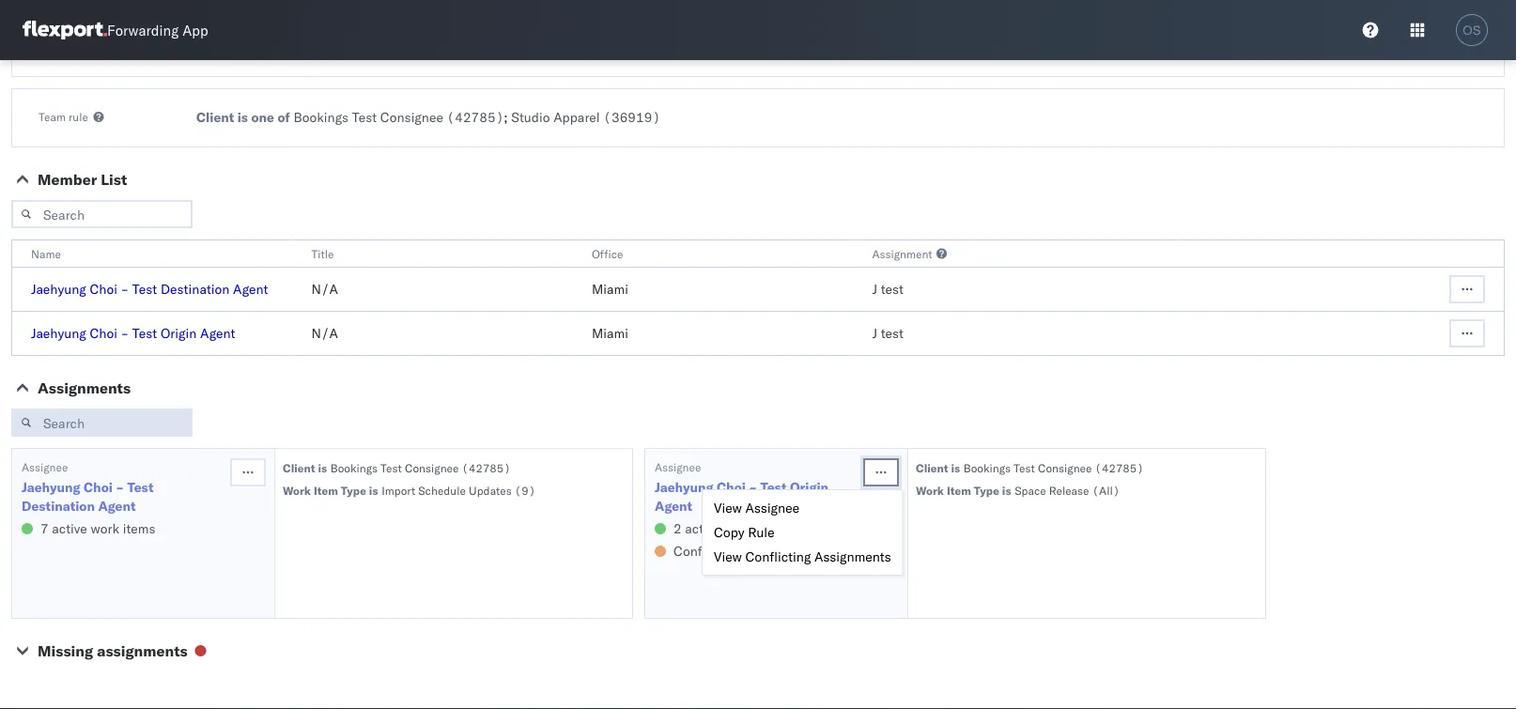 Task type: vqa. For each thing, say whether or not it's contained in the screenshot.
Client is Bookings Test Consignee (42785) for Jaehyung Choi - Test Destination Agent
yes



Task type: locate. For each thing, give the bounding box(es) containing it.
1 vertical spatial test
[[881, 325, 904, 342]]

0 horizontal spatial work
[[91, 521, 119, 537]]

agent inside assignee jaehyung choi - test destination agent
[[98, 498, 136, 515]]

1 vertical spatial n/a
[[312, 325, 338, 342]]

1 work item type is from the left
[[283, 484, 378, 498]]

2 work from the left
[[724, 521, 753, 537]]

items down assignee jaehyung choi - test destination agent
[[123, 521, 156, 537]]

destination up jaehyung choi - test origin agent
[[161, 281, 230, 297]]

assignee inside assignee jaehyung choi - test origin agent
[[655, 460, 701, 474]]

j test
[[873, 281, 904, 297], [873, 325, 904, 342]]

1 horizontal spatial items
[[756, 521, 789, 537]]

0 vertical spatial miami
[[592, 281, 629, 297]]

missing assignments
[[38, 642, 188, 661]]

destination up 7
[[22, 498, 95, 515]]

consignee
[[380, 109, 444, 125], [405, 461, 459, 475], [1038, 461, 1092, 475]]

0 horizontal spatial jaehyung choi - test origin agent link
[[31, 325, 235, 342]]

0 vertical spatial test
[[881, 281, 904, 297]]

1 horizontal spatial work item type is
[[916, 484, 1012, 498]]

jaehyung choi - test destination agent
[[31, 281, 268, 297]]

test right of
[[352, 109, 377, 125]]

- inside assignee jaehyung choi - test origin agent
[[749, 479, 757, 496]]

Search text field
[[11, 200, 193, 228], [11, 409, 193, 437]]

1 work from the left
[[91, 521, 119, 537]]

jaehyung choi - test origin agent link
[[31, 325, 235, 342], [655, 478, 862, 516]]

work
[[283, 484, 311, 498], [916, 484, 944, 498]]

name
[[31, 247, 61, 261]]

client is bookings test consignee (42785) up space
[[916, 461, 1144, 475]]

work
[[91, 521, 119, 537], [724, 521, 753, 537]]

jaehyung choi - test origin agent link up rule
[[655, 478, 862, 516]]

work for destination
[[91, 521, 119, 537]]

jaehyung choi - test destination agent link
[[31, 281, 268, 297], [22, 478, 228, 516]]

destination
[[161, 281, 230, 297], [22, 498, 95, 515]]

assignments
[[743, 543, 818, 560], [97, 642, 188, 661]]

conflicting
[[674, 543, 739, 560], [746, 549, 811, 565]]

copy
[[714, 524, 745, 541]]

assignments for missing assignments
[[97, 642, 188, 661]]

client is bookings test consignee (42785) for jaehyung choi - test destination agent
[[283, 461, 511, 475]]

(42785)
[[447, 109, 504, 125], [462, 461, 511, 475], [1095, 461, 1144, 475]]

1 vertical spatial jaehyung choi - test destination agent link
[[22, 478, 228, 516]]

1 horizontal spatial client is bookings test consignee (42785)
[[916, 461, 1144, 475]]

test up jaehyung choi - test origin agent
[[132, 281, 157, 297]]

1 horizontal spatial client
[[283, 461, 315, 475]]

1 vertical spatial assignments
[[97, 642, 188, 661]]

conflicting inside view assignee copy rule view conflicting assignments
[[746, 549, 811, 565]]

test
[[352, 109, 377, 125], [132, 281, 157, 297], [132, 325, 157, 342], [381, 461, 402, 475], [1014, 461, 1035, 475], [127, 479, 154, 496], [761, 479, 787, 496]]

1 horizontal spatial conflicting
[[746, 549, 811, 565]]

0 horizontal spatial type
[[341, 484, 366, 498]]

conflicting down rule
[[746, 549, 811, 565]]

1 vertical spatial assignments
[[815, 549, 892, 565]]

2 type from the left
[[974, 484, 1000, 498]]

consignee for jaehyung choi - test origin agent
[[1038, 461, 1092, 475]]

assignee up rule
[[746, 500, 800, 516]]

bookings test consignee (42785) ; studio apparel (36919)
[[294, 109, 661, 125]]

miami
[[592, 281, 629, 297], [592, 325, 629, 342]]

1 vertical spatial destination
[[22, 498, 95, 515]]

0 vertical spatial destination
[[161, 281, 230, 297]]

origin up view assignee copy rule view conflicting assignments
[[790, 479, 829, 496]]

1 active from the left
[[52, 521, 87, 537]]

- up 7 active work items
[[116, 479, 124, 496]]

1 horizontal spatial type
[[974, 484, 1000, 498]]

is
[[238, 109, 248, 125], [318, 461, 327, 475], [952, 461, 961, 475], [369, 484, 378, 498], [1003, 484, 1012, 498]]

1 horizontal spatial assignments
[[743, 543, 818, 560]]

item left space
[[947, 484, 972, 498]]

choi
[[90, 281, 117, 297], [90, 325, 117, 342], [84, 479, 113, 496], [717, 479, 746, 496]]

(42785) up the (all)
[[1095, 461, 1144, 475]]

1 client is bookings test consignee (42785) from the left
[[283, 461, 511, 475]]

origin
[[161, 325, 197, 342], [790, 479, 829, 496]]

2 active from the left
[[685, 521, 721, 537]]

1 miami from the top
[[592, 281, 629, 297]]

2 item from the left
[[947, 484, 972, 498]]

search text field down list
[[11, 200, 193, 228]]

jaehyung choi - test destination agent link up jaehyung choi - test origin agent
[[31, 281, 268, 297]]

work item type is left space
[[916, 484, 1012, 498]]

0 horizontal spatial assignments
[[97, 642, 188, 661]]

0 horizontal spatial assignee
[[22, 460, 68, 474]]

assignments down rule
[[743, 543, 818, 560]]

2 j test from the top
[[873, 325, 904, 342]]

j for jaehyung choi - test destination agent
[[873, 281, 878, 297]]

studio
[[512, 109, 550, 125]]

(42785) up "updates"
[[462, 461, 511, 475]]

assignments
[[38, 379, 131, 398], [815, 549, 892, 565]]

1 horizontal spatial assignee
[[655, 460, 701, 474]]

assignee for jaehyung choi - test destination agent
[[22, 460, 68, 474]]

work item type is for jaehyung choi - test destination agent
[[283, 484, 378, 498]]

jaehyung choi - test destination agent link up 7 active work items
[[22, 478, 228, 516]]

2 horizontal spatial assignee
[[746, 500, 800, 516]]

active
[[52, 521, 87, 537], [685, 521, 721, 537]]

0 vertical spatial j test
[[873, 281, 904, 297]]

test up 7 active work items
[[127, 479, 154, 496]]

active for 2
[[685, 521, 721, 537]]

1 vertical spatial j
[[873, 325, 878, 342]]

1 items from the left
[[123, 521, 156, 537]]

type
[[341, 484, 366, 498], [974, 484, 1000, 498]]

0 vertical spatial view
[[714, 500, 742, 516]]

n/a for jaehyung choi - test origin agent
[[312, 325, 338, 342]]

client is bookings test consignee (42785) up import
[[283, 461, 511, 475]]

items for 2 active work items
[[756, 521, 789, 537]]

work item type is
[[283, 484, 378, 498], [916, 484, 1012, 498]]

forwarding app
[[107, 21, 208, 39]]

1 test from the top
[[881, 281, 904, 297]]

item left import
[[314, 484, 338, 498]]

0 vertical spatial j
[[873, 281, 878, 297]]

assignment
[[873, 247, 933, 261]]

n/a for jaehyung choi - test destination agent
[[312, 281, 338, 297]]

test
[[881, 281, 904, 297], [881, 325, 904, 342]]

1 work from the left
[[283, 484, 311, 498]]

test up rule
[[761, 479, 787, 496]]

1 vertical spatial jaehyung choi - test origin agent link
[[655, 478, 862, 516]]

0 horizontal spatial work item type is
[[283, 484, 378, 498]]

origin inside assignee jaehyung choi - test origin agent
[[790, 479, 829, 496]]

test inside assignee jaehyung choi - test destination agent
[[127, 479, 154, 496]]

1 j test from the top
[[873, 281, 904, 297]]

work for origin
[[724, 521, 753, 537]]

2 client is bookings test consignee (42785) from the left
[[916, 461, 1144, 475]]

work down assignee jaehyung choi - test destination agent
[[91, 521, 119, 537]]

2 miami from the top
[[592, 325, 629, 342]]

title
[[312, 247, 334, 261]]

choi up 2 active work items
[[717, 479, 746, 496]]

bookings
[[294, 109, 349, 125], [331, 461, 378, 475], [964, 461, 1011, 475]]

1 vertical spatial origin
[[790, 479, 829, 496]]

(all)
[[1093, 484, 1120, 498]]

1 vertical spatial miami
[[592, 325, 629, 342]]

j
[[873, 281, 878, 297], [873, 325, 878, 342]]

type left import
[[341, 484, 366, 498]]

items
[[123, 521, 156, 537], [756, 521, 789, 537]]

0 vertical spatial jaehyung choi - test origin agent link
[[31, 325, 235, 342]]

client is bookings test consignee (42785)
[[283, 461, 511, 475], [916, 461, 1144, 475]]

assignee jaehyung choi - test destination agent
[[22, 460, 154, 515]]

search text field up assignee jaehyung choi - test destination agent
[[11, 409, 193, 437]]

2 work item type is from the left
[[916, 484, 1012, 498]]

j test for jaehyung choi - test origin agent
[[873, 325, 904, 342]]

work item type is for jaehyung choi - test origin agent
[[916, 484, 1012, 498]]

assignments right missing
[[97, 642, 188, 661]]

1 vertical spatial j test
[[873, 325, 904, 342]]

0 vertical spatial jaehyung choi - test destination agent link
[[31, 281, 268, 297]]

1 horizontal spatial active
[[685, 521, 721, 537]]

test up space
[[1014, 461, 1035, 475]]

member list
[[38, 170, 127, 189]]

1 j from the top
[[873, 281, 878, 297]]

items up the conflicting assignments
[[756, 521, 789, 537]]

assignee up 7
[[22, 460, 68, 474]]

1 vertical spatial search text field
[[11, 409, 193, 437]]

2 horizontal spatial client
[[916, 461, 949, 475]]

agent inside assignee jaehyung choi - test origin agent
[[655, 498, 693, 515]]

0 vertical spatial search text field
[[11, 200, 193, 228]]

1 vertical spatial view
[[714, 549, 742, 565]]

schedule
[[418, 484, 466, 498]]

origin down jaehyung choi - test destination agent
[[161, 325, 197, 342]]

2 view from the top
[[714, 549, 742, 565]]

agent
[[233, 281, 268, 297], [200, 325, 235, 342], [98, 498, 136, 515], [655, 498, 693, 515]]

conflicting down copy at the left bottom of page
[[674, 543, 739, 560]]

jaehyung
[[31, 281, 86, 297], [31, 325, 86, 342], [22, 479, 80, 496], [655, 479, 714, 496]]

assignee jaehyung choi - test origin agent
[[655, 460, 829, 515]]

7
[[40, 521, 49, 537]]

2 search text field from the top
[[11, 409, 193, 437]]

0 vertical spatial assignments
[[38, 379, 131, 398]]

1 search text field from the top
[[11, 200, 193, 228]]

app
[[182, 21, 208, 39]]

test for jaehyung choi - test destination agent
[[881, 281, 904, 297]]

0 horizontal spatial client is bookings test consignee (42785)
[[283, 461, 511, 475]]

0 horizontal spatial active
[[52, 521, 87, 537]]

assignee inside assignee jaehyung choi - test destination agent
[[22, 460, 68, 474]]

0 horizontal spatial item
[[314, 484, 338, 498]]

items for 7 active work items
[[123, 521, 156, 537]]

client is one of
[[196, 109, 290, 125]]

2 j from the top
[[873, 325, 878, 342]]

team
[[39, 109, 66, 124]]

0 horizontal spatial assignments
[[38, 379, 131, 398]]

active right 7
[[52, 521, 87, 537]]

type left space
[[974, 484, 1000, 498]]

assignee up "2"
[[655, 460, 701, 474]]

0 horizontal spatial work
[[283, 484, 311, 498]]

miami for jaehyung choi - test origin agent
[[592, 325, 629, 342]]

assignee
[[22, 460, 68, 474], [655, 460, 701, 474], [746, 500, 800, 516]]

1 horizontal spatial item
[[947, 484, 972, 498]]

item
[[314, 484, 338, 498], [947, 484, 972, 498]]

bookings for jaehyung choi - test destination agent
[[331, 461, 378, 475]]

1 horizontal spatial assignments
[[815, 549, 892, 565]]

n/a
[[312, 281, 338, 297], [312, 325, 338, 342]]

2 work from the left
[[916, 484, 944, 498]]

1 type from the left
[[341, 484, 366, 498]]

active right "2"
[[685, 521, 721, 537]]

work item type is left import
[[283, 484, 378, 498]]

1 horizontal spatial jaehyung choi - test origin agent link
[[655, 478, 862, 516]]

view up 2 active work items
[[714, 500, 742, 516]]

choi up 7 active work items
[[84, 479, 113, 496]]

1 horizontal spatial destination
[[161, 281, 230, 297]]

1 item from the left
[[314, 484, 338, 498]]

-
[[121, 281, 129, 297], [121, 325, 129, 342], [116, 479, 124, 496], [749, 479, 757, 496]]

0 horizontal spatial items
[[123, 521, 156, 537]]

0 vertical spatial n/a
[[312, 281, 338, 297]]

destination inside assignee jaehyung choi - test destination agent
[[22, 498, 95, 515]]

- up rule
[[749, 479, 757, 496]]

;
[[504, 109, 508, 125]]

1 horizontal spatial origin
[[790, 479, 829, 496]]

1 horizontal spatial work
[[724, 521, 753, 537]]

0 vertical spatial assignments
[[743, 543, 818, 560]]

work up the conflicting assignments
[[724, 521, 753, 537]]

1 view from the top
[[714, 500, 742, 516]]

office
[[592, 247, 623, 261]]

view down copy at the left bottom of page
[[714, 549, 742, 565]]

- inside assignee jaehyung choi - test destination agent
[[116, 479, 124, 496]]

one
[[251, 109, 274, 125]]

item for jaehyung choi - test destination agent
[[314, 484, 338, 498]]

client
[[196, 109, 234, 125], [283, 461, 315, 475], [916, 461, 949, 475]]

(9)
[[515, 484, 536, 498]]

(42785) for jaehyung choi - test origin agent
[[1095, 461, 1144, 475]]

view
[[714, 500, 742, 516], [714, 549, 742, 565]]

2 n/a from the top
[[312, 325, 338, 342]]

1 horizontal spatial work
[[916, 484, 944, 498]]

2 test from the top
[[881, 325, 904, 342]]

0 horizontal spatial origin
[[161, 325, 197, 342]]

jaehyung choi - test origin agent link down jaehyung choi - test destination agent
[[31, 325, 235, 342]]

0 horizontal spatial destination
[[22, 498, 95, 515]]

1 n/a from the top
[[312, 281, 338, 297]]

2 items from the left
[[756, 521, 789, 537]]



Task type: describe. For each thing, give the bounding box(es) containing it.
choi down jaehyung choi - test destination agent
[[90, 325, 117, 342]]

jaehyung inside assignee jaehyung choi - test destination agent
[[22, 479, 80, 496]]

forwarding
[[107, 21, 179, 39]]

test for jaehyung choi - test origin agent
[[881, 325, 904, 342]]

client for jaehyung choi - test destination agent
[[283, 461, 315, 475]]

(42785) for jaehyung choi - test destination agent
[[462, 461, 511, 475]]

conflicting assignments
[[674, 543, 818, 560]]

bookings for jaehyung choi - test origin agent
[[964, 461, 1011, 475]]

forwarding app link
[[23, 21, 208, 39]]

import
[[382, 484, 416, 498]]

type for jaehyung choi - test destination agent
[[341, 484, 366, 498]]

2 active work items
[[674, 521, 789, 537]]

assignee for jaehyung choi - test origin agent
[[655, 460, 701, 474]]

rule
[[69, 109, 88, 124]]

missing
[[38, 642, 93, 661]]

type for jaehyung choi - test origin agent
[[974, 484, 1000, 498]]

member
[[38, 170, 97, 189]]

j test for jaehyung choi - test destination agent
[[873, 281, 904, 297]]

choi up jaehyung choi - test origin agent
[[90, 281, 117, 297]]

assignments for conflicting assignments
[[743, 543, 818, 560]]

choi inside assignee jaehyung choi - test origin agent
[[717, 479, 746, 496]]

import schedule updates (9)
[[382, 484, 536, 498]]

miami for jaehyung choi - test destination agent
[[592, 281, 629, 297]]

rule
[[748, 524, 775, 541]]

2
[[674, 521, 682, 537]]

test inside assignee jaehyung choi - test origin agent
[[761, 479, 787, 496]]

team rule
[[39, 109, 88, 124]]

consignee for jaehyung choi - test destination agent
[[405, 461, 459, 475]]

j for jaehyung choi - test origin agent
[[873, 325, 878, 342]]

jaehyung inside assignee jaehyung choi - test origin agent
[[655, 479, 714, 496]]

list
[[101, 170, 127, 189]]

choi inside assignee jaehyung choi - test destination agent
[[84, 479, 113, 496]]

0 horizontal spatial conflicting
[[674, 543, 739, 560]]

test up import
[[381, 461, 402, 475]]

- up jaehyung choi - test origin agent
[[121, 281, 129, 297]]

7 active work items
[[40, 521, 156, 537]]

of
[[278, 109, 290, 125]]

updates
[[469, 484, 512, 498]]

view assignee copy rule view conflicting assignments
[[714, 500, 892, 565]]

os button
[[1451, 8, 1494, 52]]

assignee inside view assignee copy rule view conflicting assignments
[[746, 500, 800, 516]]

test down jaehyung choi - test destination agent
[[132, 325, 157, 342]]

(36919)
[[604, 109, 661, 125]]

0 vertical spatial origin
[[161, 325, 197, 342]]

item for jaehyung choi - test origin agent
[[947, 484, 972, 498]]

apparel
[[554, 109, 600, 125]]

os
[[1464, 23, 1482, 37]]

active for 7
[[52, 521, 87, 537]]

(42785) left studio
[[447, 109, 504, 125]]

space release (all)
[[1015, 484, 1120, 498]]

0 horizontal spatial client
[[196, 109, 234, 125]]

client is bookings test consignee (42785) for jaehyung choi - test origin agent
[[916, 461, 1144, 475]]

jaehyung choi - test origin agent
[[31, 325, 235, 342]]

assignments inside view assignee copy rule view conflicting assignments
[[815, 549, 892, 565]]

flexport. image
[[23, 21, 107, 39]]

release
[[1049, 484, 1090, 498]]

- down jaehyung choi - test destination agent
[[121, 325, 129, 342]]

client for jaehyung choi - test origin agent
[[916, 461, 949, 475]]

work for jaehyung choi - test origin agent
[[916, 484, 944, 498]]

space
[[1015, 484, 1047, 498]]

work for jaehyung choi - test destination agent
[[283, 484, 311, 498]]



